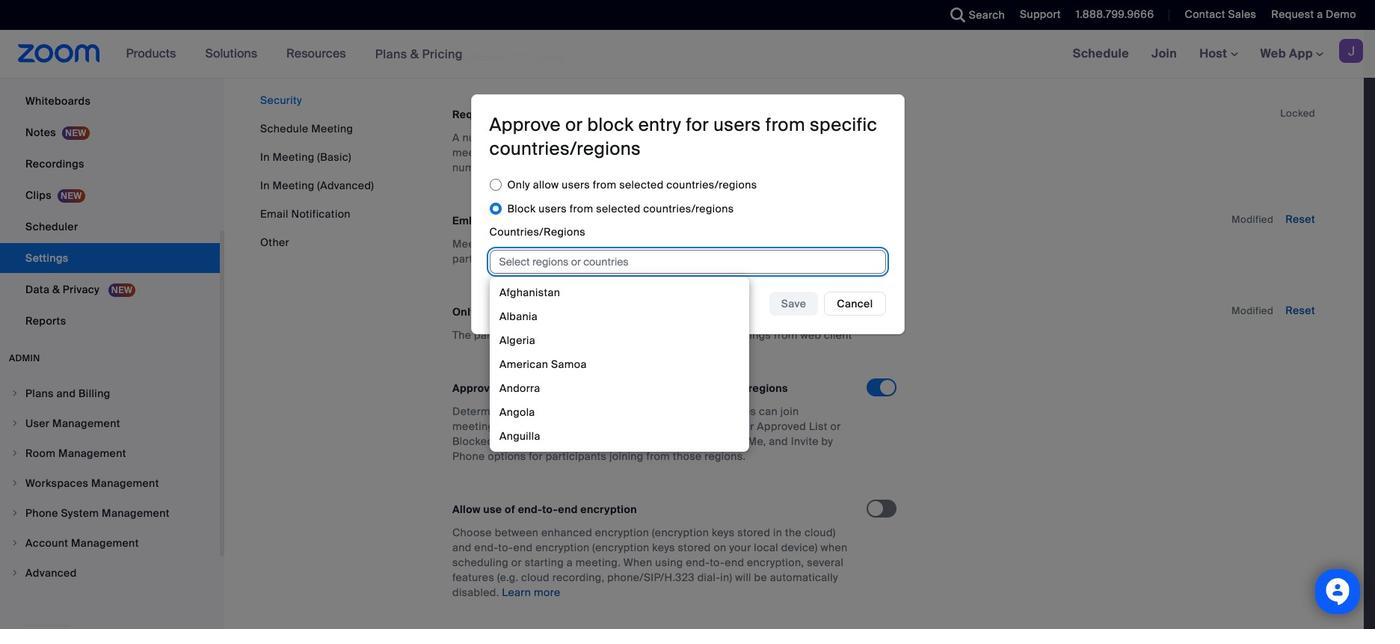 Task type: locate. For each thing, give the bounding box(es) containing it.
link up encrypted
[[590, 214, 609, 228]]

stored up using
[[678, 541, 711, 554]]

the for stored
[[786, 526, 802, 540]]

countries/regions up included
[[644, 202, 734, 216]]

2 horizontal spatial in
[[774, 526, 783, 540]]

meeting up email notification
[[273, 179, 315, 192]]

learn
[[502, 586, 531, 599]]

1 vertical spatial the
[[763, 252, 780, 266]]

required
[[595, 131, 638, 145]]

will right in)
[[736, 571, 752, 584]]

join down countries/regions
[[529, 252, 548, 266]]

encryption up when
[[595, 526, 650, 540]]

for right required
[[641, 131, 655, 145]]

1.888.799.9666 button up join
[[1065, 0, 1158, 30]]

end
[[558, 503, 578, 516], [514, 541, 533, 554], [725, 556, 745, 569]]

Select regions or countries,Select regions or countries text field
[[499, 250, 863, 273]]

them
[[691, 420, 717, 433]]

1 vertical spatial (encryption
[[593, 541, 650, 554]]

passcode. inside 'meeting passcode will be encrypted and included in the invite link to allow participants to join with just one click without having to enter the passcode.'
[[782, 252, 835, 266]]

allow
[[533, 178, 559, 192], [803, 237, 829, 251]]

0 vertical spatial link
[[590, 214, 609, 228]]

0 vertical spatial only
[[508, 178, 530, 192]]

1 vertical spatial end-
[[475, 541, 498, 554]]

click inside 'meeting passcode will be encrypted and included in the invite link to allow participants to join with just one click without having to enter the passcode.'
[[618, 252, 641, 266]]

1 vertical spatial specific
[[650, 382, 692, 395]]

meetings inside all personal meeting id (pmi) meetings that users can join via client, or room systems will be passcode-protected.
[[603, 4, 651, 17]]

a
[[1318, 7, 1324, 21], [519, 146, 525, 159], [815, 146, 821, 159], [567, 556, 573, 569]]

request a demo
[[1272, 7, 1357, 21]]

save button
[[770, 291, 819, 315]]

1 vertical spatial phone
[[773, 131, 805, 145]]

1 vertical spatial modified
[[1232, 305, 1274, 317]]

contact sales link
[[1174, 0, 1261, 30], [1185, 7, 1257, 21]]

meeting down schedule meeting link
[[273, 150, 315, 164]]

phone up passcode,
[[773, 131, 805, 145]]

0 vertical spatial encryption
[[581, 503, 637, 516]]

countries/regions
[[490, 137, 641, 160], [667, 178, 757, 192], [644, 202, 734, 216], [695, 382, 788, 395]]

with inside a numeric passcode will be required for participants joining by phone if your meeting has a passcode. for meeting with an alphanumeric passcode, a numeric version will be generated.
[[648, 146, 669, 159]]

option group
[[490, 173, 886, 221]]

list box
[[493, 280, 745, 629]]

0 vertical spatial approve
[[490, 113, 561, 136]]

2 reset from the top
[[1286, 304, 1316, 317]]

0 vertical spatial &
[[410, 46, 419, 62]]

0 horizontal spatial to-
[[498, 541, 514, 554]]

1 horizontal spatial invite
[[740, 237, 767, 251]]

0 horizontal spatial &
[[52, 283, 60, 296]]

end up in)
[[725, 556, 745, 569]]

on inside choose between enhanced encryption (encryption keys stored in the cloud) and end-to-end encryption (encryption keys stored on your local device) when scheduling or starting a meeting. when using end-to-end encryption, several features (e.g. cloud recording, phone/sip/h.323 dial-in) will be automatically disabled.
[[714, 541, 727, 554]]

joining down web
[[687, 329, 721, 342]]

for inside a numeric passcode will be required for participants joining by phone if your meeting has a passcode. for meeting with an alphanumeric passcode, a numeric version will be generated.
[[641, 131, 655, 145]]

block up whether
[[513, 382, 541, 395]]

meetings
[[603, 4, 651, 17], [631, 305, 681, 319], [724, 329, 772, 342]]

0 horizontal spatial end
[[514, 541, 533, 554]]

personal up systems
[[468, 4, 513, 17]]

1 horizontal spatial entry
[[639, 113, 682, 136]]

only inside approve or block entry for users from specific countries/regions dialog
[[508, 178, 530, 192]]

and
[[640, 237, 659, 251], [769, 435, 789, 448], [453, 541, 472, 554]]

0 horizontal spatial passcode.
[[528, 146, 581, 159]]

personal inside menu
[[25, 63, 71, 76]]

schedule inside schedule 'link'
[[1073, 46, 1130, 61]]

invite inside 'meeting passcode will be encrypted and included in the invite link to allow participants to join with just one click without having to enter the passcode.'
[[740, 237, 767, 251]]

1 horizontal spatial only
[[508, 178, 530, 192]]

2 in from the top
[[260, 179, 270, 192]]

&
[[410, 46, 419, 62], [52, 283, 60, 296]]

countries/regions up the generated.
[[490, 137, 641, 160]]

in right block
[[546, 214, 556, 228]]

personal up whiteboards on the top of page
[[25, 63, 71, 76]]

passcode: ****** show
[[453, 50, 566, 65]]

can inside all personal meeting id (pmi) meetings that users can join via client, or room systems will be passcode-protected.
[[707, 4, 726, 17]]

end down between
[[514, 541, 533, 554]]

your left account
[[569, 420, 591, 433]]

for down show
[[550, 108, 565, 121]]

1 vertical spatial client
[[825, 329, 853, 342]]

& inside 'data & privacy' link
[[52, 283, 60, 296]]

schedule down "1.888.799.9666"
[[1073, 46, 1130, 61]]

approve inside heading
[[490, 113, 561, 136]]

2 vertical spatial and
[[453, 541, 472, 554]]

1 in from the top
[[260, 150, 270, 164]]

allow use of end-to-end encryption
[[453, 503, 637, 516]]

menu bar containing security
[[260, 93, 374, 250]]

will inside choose between enhanced encryption (encryption keys stored in the cloud) and end-to-end encryption (encryption keys stored on your local device) when scheduling or starting a meeting. when using end-to-end encryption, several features (e.g. cloud recording, phone/sip/h.323 dial-in) will be automatically disabled.
[[736, 571, 752, 584]]

users inside approve or block entry for users from specific countries/regions
[[714, 113, 761, 136]]

schedule down security 'link'
[[260, 122, 309, 135]]

1 horizontal spatial and
[[640, 237, 659, 251]]

request
[[1272, 7, 1315, 21]]

on up in)
[[714, 541, 727, 554]]

1 vertical spatial invite
[[740, 237, 767, 251]]

2 vertical spatial to-
[[710, 556, 725, 569]]

meeting passcode will be encrypted and included in the invite link to allow participants to join with just one click without having to enter the passcode.
[[453, 237, 835, 266]]

schedule
[[1073, 46, 1130, 61], [260, 122, 309, 135]]

click down encrypted
[[618, 252, 641, 266]]

the up enter
[[720, 237, 737, 251]]

0 horizontal spatial only
[[453, 305, 477, 319]]

users up need
[[556, 305, 585, 319]]

personal inside all personal meeting id (pmi) meetings that users can join via client, or room systems will be passcode-protected.
[[468, 4, 513, 17]]

1 vertical spatial stored
[[678, 541, 711, 554]]

on inside determine whether users from specific regions or countries can join meetings/webinars on your account by adding them to your approved list or blocked list. blocking regions may limit crc, dial-in, call me, and invite by phone options for participants joining from those regions.
[[554, 420, 566, 433]]

contact sales link up join
[[1174, 0, 1261, 30]]

contact sales link up meetings navigation
[[1185, 7, 1257, 21]]

save
[[782, 297, 807, 310]]

with left an
[[648, 146, 669, 159]]

product information navigation
[[115, 30, 474, 79]]

passcode. left for in the top left of the page
[[528, 146, 581, 159]]

locked
[[1281, 107, 1316, 120]]

0 horizontal spatial phone
[[687, 108, 720, 121]]

approve or block entry for users from specific countries/regions inside dialog
[[490, 113, 878, 160]]

1 horizontal spatial block
[[588, 113, 634, 136]]

approve up has
[[490, 113, 561, 136]]

authenticate
[[580, 329, 644, 342]]

0 vertical spatial approve or block entry for users from specific countries/regions
[[490, 113, 878, 160]]

and down approved
[[769, 435, 789, 448]]

can for meetings/webinars
[[759, 405, 778, 418]]

for inside heading
[[686, 113, 709, 136]]

specific up passcode,
[[810, 113, 878, 136]]

1 horizontal spatial stored
[[738, 526, 771, 540]]

0 horizontal spatial the
[[720, 237, 737, 251]]

option group containing only allow users from selected countries/regions
[[490, 173, 886, 221]]

0 vertical spatial reset button
[[1286, 213, 1316, 226]]

1 vertical spatial and
[[769, 435, 789, 448]]

to- up dial- on the bottom
[[710, 556, 725, 569]]

1 vertical spatial in
[[708, 237, 718, 251]]

(encryption up when
[[593, 541, 650, 554]]

can inside determine whether users from specific regions or countries can join meetings/webinars on your account by adding them to your approved list or blocked list. blocking regions may limit crc, dial-in, call me, and invite by phone options for participants joining from those regions.
[[759, 405, 778, 418]]

participants up an
[[658, 131, 719, 145]]

be down "encryption,"
[[755, 571, 768, 584]]

2 reset button from the top
[[1286, 304, 1316, 317]]

side navigation navigation
[[0, 0, 224, 629]]

invite
[[791, 435, 819, 448]]

passcode. up save button
[[782, 252, 835, 266]]

2 horizontal spatial to-
[[710, 556, 725, 569]]

1 vertical spatial with
[[551, 252, 571, 266]]

regions
[[654, 405, 692, 418], [568, 435, 606, 448]]

approve or block entry for users from specific countries/regions dialog
[[471, 94, 905, 629]]

to down countries/regions
[[516, 252, 527, 266]]

with left just
[[551, 252, 571, 266]]

banner
[[0, 30, 1376, 79]]

meetings navigation
[[1062, 30, 1376, 79]]

will inside 'meeting passcode will be encrypted and included in the invite link to allow participants to join with just one click without having to enter the passcode.'
[[550, 237, 567, 251]]

2 modified from the top
[[1232, 305, 1274, 317]]

1 reset button from the top
[[1286, 213, 1316, 226]]

& right data
[[52, 283, 60, 296]]

stored up local
[[738, 526, 771, 540]]

only authenticated users can join meetings from web client
[[453, 305, 765, 319]]

notes link
[[0, 117, 220, 147]]

for down blocking
[[529, 450, 543, 463]]

meetings for that
[[603, 4, 651, 17]]

1 vertical spatial encryption
[[595, 526, 650, 540]]

in up having
[[708, 237, 718, 251]]

personal
[[468, 4, 513, 17], [25, 63, 71, 76]]

list box containing afghanistan
[[493, 280, 745, 629]]

1 horizontal spatial link
[[770, 237, 787, 251]]

using
[[656, 556, 683, 569]]

having
[[684, 252, 718, 266]]

encryption,
[[747, 556, 805, 569]]

1 horizontal spatial end-
[[518, 503, 543, 516]]

regions up adding
[[654, 405, 692, 418]]

0 horizontal spatial and
[[453, 541, 472, 554]]

adding
[[653, 420, 688, 433]]

participants down the albania
[[474, 329, 535, 342]]

passcode-
[[533, 19, 588, 32]]

0 vertical spatial with
[[648, 146, 669, 159]]

0 horizontal spatial block
[[513, 382, 541, 395]]

1 horizontal spatial on
[[714, 541, 727, 554]]

one
[[596, 252, 615, 266]]

end- up dial- on the bottom
[[686, 556, 710, 569]]

the inside choose between enhanced encryption (encryption keys stored in the cloud) and end-to-end encryption (encryption keys stored on your local device) when scheduling or starting a meeting. when using end-to-end encryption, several features (e.g. cloud recording, phone/sip/h.323 dial-in) will be automatically disabled.
[[786, 526, 802, 540]]

1 horizontal spatial meeting
[[603, 146, 645, 159]]

2 horizontal spatial end
[[725, 556, 745, 569]]

encryption down enhanced
[[536, 541, 590, 554]]

0 horizontal spatial (encryption
[[593, 541, 650, 554]]

to down countries
[[720, 420, 730, 433]]

authenticated
[[479, 305, 553, 319]]

1 horizontal spatial client
[[825, 329, 853, 342]]

1 horizontal spatial can
[[707, 4, 726, 17]]

without
[[644, 252, 681, 266]]

participants
[[567, 108, 631, 121], [658, 131, 719, 145], [453, 252, 514, 266], [474, 329, 535, 342], [546, 450, 607, 463]]

or up (e.g.
[[512, 556, 522, 569]]

allow inside 'meeting passcode will be encrypted and included in the invite link to allow participants to join with just one click without having to enter the passcode.'
[[803, 237, 829, 251]]

users right that
[[676, 4, 705, 17]]

and inside 'meeting passcode will be encrypted and included in the invite link to allow participants to join with just one click without having to enter the passcode.'
[[640, 237, 659, 251]]

anguilla
[[499, 429, 540, 443]]

disabled.
[[453, 586, 499, 599]]

(advanced)
[[317, 179, 374, 192]]

& inside product information navigation
[[410, 46, 419, 62]]

contact sales
[[1185, 7, 1257, 21]]

0 vertical spatial in
[[260, 150, 270, 164]]

will right version
[[537, 161, 553, 174]]

1 vertical spatial passcode.
[[782, 252, 835, 266]]

2 vertical spatial can
[[759, 405, 778, 418]]

to- down between
[[498, 541, 514, 554]]

those
[[673, 450, 702, 463]]

1 vertical spatial reset button
[[1286, 304, 1316, 317]]

meeting down required
[[603, 146, 645, 159]]

protected.
[[588, 19, 641, 32]]

the right enter
[[763, 252, 780, 266]]

to left enter
[[720, 252, 731, 266]]

2 horizontal spatial and
[[769, 435, 789, 448]]

participants down blocking
[[546, 450, 607, 463]]

end- up scheduling
[[475, 541, 498, 554]]

support
[[1020, 7, 1061, 21]]

list.
[[497, 435, 518, 448]]

meetings up protected.
[[603, 4, 651, 17]]

0 horizontal spatial invite
[[558, 214, 587, 228]]

1 horizontal spatial schedule
[[1073, 46, 1130, 61]]

encryption
[[581, 503, 637, 516], [595, 526, 650, 540], [536, 541, 590, 554]]

join up authenticate
[[609, 305, 629, 319]]

personal menu menu
[[0, 0, 220, 337]]

2 vertical spatial end-
[[686, 556, 710, 569]]

users up account
[[591, 382, 621, 395]]

joining down may
[[610, 450, 644, 463]]

(encryption up using
[[652, 526, 709, 540]]

0 horizontal spatial allow
[[533, 178, 559, 192]]

passcode,
[[759, 146, 812, 159]]

0 horizontal spatial entry
[[544, 382, 572, 395]]

automatically
[[770, 571, 839, 584]]

allow
[[453, 503, 481, 516]]

1 reset from the top
[[1286, 213, 1316, 226]]

numeric down require
[[463, 131, 504, 145]]

with
[[648, 146, 669, 159], [551, 252, 571, 266]]

plans & pricing link
[[375, 46, 463, 62], [375, 46, 463, 62]]

encrypted
[[585, 237, 637, 251]]

clips link
[[0, 180, 220, 210]]

end up enhanced
[[558, 503, 578, 516]]

specific up adding
[[650, 382, 692, 395]]

1 vertical spatial personal
[[25, 63, 71, 76]]

1 vertical spatial click
[[618, 252, 641, 266]]

2 vertical spatial meetings
[[724, 329, 772, 342]]

meeting down embed
[[453, 237, 495, 251]]

entry inside heading
[[639, 113, 682, 136]]

0 vertical spatial personal
[[468, 4, 513, 17]]

security link
[[260, 94, 302, 107]]

only up the at bottom
[[453, 305, 477, 319]]

security
[[260, 94, 302, 107]]

specific up account
[[611, 405, 651, 418]]

selected up block users from selected countries/regions on the top of page
[[620, 178, 664, 192]]

2 vertical spatial the
[[786, 526, 802, 540]]

on
[[554, 420, 566, 433], [714, 541, 727, 554]]

stored
[[738, 526, 771, 540], [678, 541, 711, 554]]

1 meeting from the left
[[453, 146, 495, 159]]

meetings/webinars
[[453, 420, 551, 433]]

the up device)
[[786, 526, 802, 540]]

0 vertical spatial meetings
[[603, 4, 651, 17]]

users inside all personal meeting id (pmi) meetings that users can join via client, or room systems will be passcode-protected.
[[676, 4, 705, 17]]

join left via
[[729, 4, 747, 17]]

encryption up enhanced
[[581, 503, 637, 516]]

1 vertical spatial &
[[52, 283, 60, 296]]

for inside determine whether users from specific regions or countries can join meetings/webinars on your account by adding them to your approved list or blocked list. blocking regions may limit crc, dial-in, call me, and invite by phone options for participants joining from those regions.
[[529, 450, 543, 463]]

prior
[[647, 329, 671, 342]]

enhanced
[[542, 526, 593, 540]]

joining
[[633, 108, 669, 121], [722, 131, 756, 145], [687, 329, 721, 342], [610, 450, 644, 463]]

be
[[517, 19, 530, 32], [579, 131, 592, 145], [556, 161, 569, 174], [569, 237, 582, 251], [755, 571, 768, 584]]

by inside a numeric passcode will be required for participants joining by phone if your meeting has a passcode. for meeting with an alphanumeric passcode, a numeric version will be generated.
[[758, 131, 770, 145]]

(e.g.
[[497, 571, 519, 584]]

device)
[[782, 541, 818, 554]]

modified for meeting passcode will be encrypted and included in the invite link to allow participants to join with just one click without having to enter the passcode.
[[1232, 213, 1274, 226]]

allow inside approve or block entry for users from specific countries/regions dialog
[[533, 178, 559, 192]]

0 vertical spatial specific
[[810, 113, 878, 136]]

in for in meeting (advanced)
[[260, 179, 270, 192]]

menu bar
[[260, 93, 374, 250]]

1 vertical spatial allow
[[803, 237, 829, 251]]

reset button for meeting passcode will be encrypted and included in the invite link to allow participants to join with just one click without having to enter the passcode.
[[1286, 213, 1316, 226]]

2 horizontal spatial can
[[759, 405, 778, 418]]

to-
[[543, 503, 558, 516], [498, 541, 514, 554], [710, 556, 725, 569]]

1 vertical spatial link
[[770, 237, 787, 251]]

plans & pricing
[[375, 46, 463, 62]]

the
[[720, 237, 737, 251], [763, 252, 780, 266], [786, 526, 802, 540]]

selected down only allow users from selected countries/regions
[[596, 202, 641, 216]]

joining up "alphanumeric"
[[722, 131, 756, 145]]

join link
[[1141, 30, 1189, 78]]

1 modified from the top
[[1232, 213, 1274, 226]]

passcode inside a numeric passcode will be required for participants joining by phone if your meeting has a passcode. for meeting with an alphanumeric passcode, a numeric version will be generated.
[[507, 131, 557, 145]]

and inside determine whether users from specific regions or countries can join meetings/webinars on your account by adding them to your approved list or blocked list. blocking regions may limit crc, dial-in, call me, and invite by phone options for participants joining from those regions.
[[769, 435, 789, 448]]

numeric down a
[[453, 161, 494, 174]]

angola
[[499, 405, 535, 419]]

in inside 'meeting passcode will be encrypted and included in the invite link to allow participants to join with just one click without having to enter the passcode.'
[[708, 237, 718, 251]]

and up the without
[[640, 237, 659, 251]]

show
[[539, 51, 566, 65]]

with inside 'meeting passcode will be encrypted and included in the invite link to allow participants to join with just one click without having to enter the passcode.'
[[551, 252, 571, 266]]

1 vertical spatial only
[[453, 305, 477, 319]]

0 horizontal spatial keys
[[653, 541, 675, 554]]

learn more link
[[502, 586, 561, 599]]

your left local
[[730, 541, 752, 554]]

1 horizontal spatial keys
[[712, 526, 735, 540]]

can for via
[[707, 4, 726, 17]]

2 vertical spatial in
[[774, 526, 783, 540]]

1 horizontal spatial &
[[410, 46, 419, 62]]

in inside choose between enhanced encryption (encryption keys stored in the cloud) and end-to-end encryption (encryption keys stored on your local device) when scheduling or starting a meeting. when using end-to-end encryption, several features (e.g. cloud recording, phone/sip/h.323 dial-in) will be automatically disabled.
[[774, 526, 783, 540]]

can left via
[[707, 4, 726, 17]]

countries/regions down "alphanumeric"
[[667, 178, 757, 192]]

can up authenticate
[[588, 305, 607, 319]]

and down the choose
[[453, 541, 472, 554]]

be up ******
[[517, 19, 530, 32]]

1 vertical spatial block
[[513, 382, 541, 395]]

0 horizontal spatial meeting
[[453, 146, 495, 159]]

0 vertical spatial reset
[[1286, 213, 1316, 226]]

1 vertical spatial regions
[[568, 435, 606, 448]]

block
[[588, 113, 634, 136], [513, 382, 541, 395]]

on up blocking
[[554, 420, 566, 433]]

or inside choose between enhanced encryption (encryption keys stored in the cloud) and end-to-end encryption (encryption keys stored on your local device) when scheduling or starting a meeting. when using end-to-end encryption, several features (e.g. cloud recording, phone/sip/h.323 dial-in) will be automatically disabled.
[[512, 556, 522, 569]]

users
[[676, 4, 705, 17], [714, 113, 761, 136], [562, 178, 590, 192], [539, 202, 567, 216], [556, 305, 585, 319], [591, 382, 621, 395], [553, 405, 581, 418]]

0 horizontal spatial schedule
[[260, 122, 309, 135]]

will inside all personal meeting id (pmi) meetings that users can join via client, or room systems will be passcode-protected.
[[498, 19, 514, 32]]

a up recording,
[[567, 556, 573, 569]]

room
[[814, 4, 841, 17]]

& for privacy
[[52, 283, 60, 296]]

1 vertical spatial entry
[[544, 382, 572, 395]]

1 horizontal spatial phone
[[773, 131, 805, 145]]

users right whether
[[553, 405, 581, 418]]

0 vertical spatial regions
[[654, 405, 692, 418]]

& right the plans
[[410, 46, 419, 62]]

1 vertical spatial reset
[[1286, 304, 1316, 317]]

1 horizontal spatial personal
[[468, 4, 513, 17]]

specific inside determine whether users from specific regions or countries can join meetings/webinars on your account by adding them to your approved list or blocked list. blocking regions may limit crc, dial-in, call me, and invite by phone options for participants joining from those regions.
[[611, 405, 651, 418]]

0 horizontal spatial with
[[551, 252, 571, 266]]

entry
[[639, 113, 682, 136], [544, 382, 572, 395]]

only for only authenticated users can join meetings from web client
[[453, 305, 477, 319]]

0 vertical spatial modified
[[1232, 213, 1274, 226]]

passcode inside 'meeting passcode will be encrypted and included in the invite link to allow participants to join with just one click without having to enter the passcode.'
[[497, 237, 548, 251]]

0 vertical spatial block
[[588, 113, 634, 136]]

0 horizontal spatial on
[[554, 420, 566, 433]]

1 horizontal spatial allow
[[803, 237, 829, 251]]

meeting
[[453, 146, 495, 159], [603, 146, 645, 159]]

entry up an
[[639, 113, 682, 136]]



Task type: vqa. For each thing, say whether or not it's contained in the screenshot.
list box in the Approve or block entry for users from specific countries/regions "dialog"
yes



Task type: describe. For each thing, give the bounding box(es) containing it.
0 vertical spatial client
[[736, 305, 765, 319]]

meeting for in meeting (advanced)
[[273, 179, 315, 192]]

notes
[[25, 126, 56, 139]]

use
[[483, 503, 502, 516]]

users down the generated.
[[562, 178, 590, 192]]

0 vertical spatial (encryption
[[652, 526, 709, 540]]

recordings
[[25, 157, 84, 171]]

version
[[497, 161, 534, 174]]

join
[[1152, 46, 1178, 61]]

participants inside 'meeting passcode will be encrypted and included in the invite link to allow participants to join with just one click without having to enter the passcode.'
[[453, 252, 514, 266]]

participants up required
[[567, 108, 631, 121]]

a right passcode,
[[815, 146, 821, 159]]

by up an
[[672, 108, 684, 121]]

by up limit on the bottom left of page
[[638, 420, 650, 433]]

be inside 'meeting passcode will be encrypted and included in the invite link to allow participants to join with just one click without having to enter the passcode.'
[[569, 237, 582, 251]]

require passcode for participants joining by phone
[[453, 108, 720, 121]]

from inside approve or block entry for users from specific countries/regions heading
[[766, 113, 806, 136]]

clips
[[25, 189, 52, 202]]

a right has
[[519, 146, 525, 159]]

approve or block entry for users from specific countries/regions heading
[[490, 113, 878, 160]]

determine
[[453, 405, 506, 418]]

link inside 'meeting passcode will be encrypted and included in the invite link to allow participants to join with just one click without having to enter the passcode.'
[[770, 237, 787, 251]]

email notification
[[260, 207, 351, 221]]

passcode for in
[[492, 214, 543, 228]]

1 vertical spatial approve
[[453, 382, 497, 395]]

be inside all personal meeting id (pmi) meetings that users can join via client, or room systems will be passcode-protected.
[[517, 19, 530, 32]]

0 horizontal spatial can
[[588, 305, 607, 319]]

1 horizontal spatial the
[[763, 252, 780, 266]]

reset button for the participants need to authenticate prior to joining meetings from web client
[[1286, 304, 1316, 317]]

in meeting (advanced) link
[[260, 179, 374, 192]]

(pmi)
[[574, 4, 600, 17]]

join inside determine whether users from specific regions or countries can join meetings/webinars on your account by adding them to your approved list or blocked list. blocking regions may limit crc, dial-in, call me, and invite by phone options for participants joining from those regions.
[[781, 405, 799, 418]]

id
[[560, 4, 572, 17]]

blocked
[[453, 435, 494, 448]]

regions.
[[705, 450, 746, 463]]

joining inside a numeric passcode will be required for participants joining by phone if your meeting has a passcode. for meeting with an alphanumeric passcode, a numeric version will be generated.
[[722, 131, 756, 145]]

just
[[574, 252, 593, 266]]

a
[[453, 131, 460, 145]]

users inside determine whether users from specific regions or countries can join meetings/webinars on your account by adding them to your approved list or blocked list. blocking regions may limit crc, dial-in, call me, and invite by phone options for participants joining from those regions.
[[553, 405, 581, 418]]

in meeting (basic)
[[260, 150, 351, 164]]

personal devices link
[[0, 55, 220, 85]]

of
[[505, 503, 515, 516]]

2 meeting from the left
[[603, 146, 645, 159]]

pricing
[[422, 46, 463, 62]]

reset for the participants need to authenticate prior to joining meetings from web client
[[1286, 304, 1316, 317]]

countries
[[709, 405, 757, 418]]

scheduling
[[453, 556, 509, 569]]

0 vertical spatial in
[[546, 214, 556, 228]]

web
[[801, 329, 822, 342]]

meeting inside 'meeting passcode will be encrypted and included in the invite link to allow participants to join with just one click without having to enter the passcode.'
[[453, 237, 495, 251]]

for
[[583, 146, 600, 159]]

local
[[754, 541, 779, 554]]

0 horizontal spatial end-
[[475, 541, 498, 554]]

algeria
[[499, 333, 535, 347]]

account
[[594, 420, 635, 433]]

your up call
[[733, 420, 755, 433]]

privacy
[[63, 283, 100, 296]]

zoom logo image
[[18, 44, 100, 63]]

email notification link
[[260, 207, 351, 221]]

to inside determine whether users from specific regions or countries can join meetings/webinars on your account by adding them to your approved list or blocked list. blocking regions may limit crc, dial-in, call me, and invite by phone options for participants joining from those regions.
[[720, 420, 730, 433]]

phone inside a numeric passcode will be required for participants joining by phone if your meeting has a passcode. for meeting with an alphanumeric passcode, a numeric version will be generated.
[[773, 131, 805, 145]]

1 vertical spatial to-
[[498, 541, 514, 554]]

a left demo
[[1318, 7, 1324, 21]]

countries/regions up countries
[[695, 382, 788, 395]]

choose between enhanced encryption (encryption keys stored in the cloud) and end-to-end encryption (encryption keys stored on your local device) when scheduling or starting a meeting. when using end-to-end encryption, several features (e.g. cloud recording, phone/sip/h.323 dial-in) will be automatically disabled.
[[453, 526, 848, 599]]

schedule for schedule
[[1073, 46, 1130, 61]]

0 vertical spatial stored
[[738, 526, 771, 540]]

scheduler link
[[0, 212, 220, 242]]

sales
[[1229, 7, 1257, 21]]

approved
[[757, 420, 807, 433]]

or up them
[[695, 405, 706, 418]]

block inside heading
[[588, 113, 634, 136]]

0 vertical spatial end-
[[518, 503, 543, 516]]

your inside choose between enhanced encryption (encryption keys stored in the cloud) and end-to-end encryption (encryption keys stored on your local device) when scheduling or starting a meeting. when using end-to-end encryption, several features (e.g. cloud recording, phone/sip/h.323 dial-in) will be automatically disabled.
[[730, 541, 752, 554]]

block users from selected countries/regions
[[508, 202, 734, 216]]

to right the prior
[[674, 329, 684, 342]]

all
[[453, 4, 465, 17]]

2 horizontal spatial end-
[[686, 556, 710, 569]]

andorra
[[499, 381, 540, 395]]

option group inside approve or block entry for users from specific countries/regions dialog
[[490, 173, 886, 221]]

1 horizontal spatial regions
[[654, 405, 692, 418]]

the participants need to authenticate prior to joining meetings from web client
[[453, 329, 853, 342]]

a numeric passcode will be required for participants joining by phone if your meeting has a passcode. for meeting with an alphanumeric passcode, a numeric version will be generated.
[[453, 131, 839, 174]]

phone/sip/h.323
[[608, 571, 695, 584]]

1 vertical spatial keys
[[653, 541, 675, 554]]

2 vertical spatial end
[[725, 556, 745, 569]]

reports link
[[0, 306, 220, 336]]

and inside choose between enhanced encryption (encryption keys stored in the cloud) and end-to-end encryption (encryption keys stored on your local device) when scheduling or starting a meeting. when using end-to-end encryption, several features (e.g. cloud recording, phone/sip/h.323 dial-in) will be automatically disabled.
[[453, 541, 472, 554]]

2 vertical spatial encryption
[[536, 541, 590, 554]]

cancel button
[[825, 291, 886, 315]]

data & privacy link
[[0, 275, 220, 304]]

admin menu menu
[[0, 379, 220, 589]]

an
[[671, 146, 684, 159]]

0 horizontal spatial regions
[[568, 435, 606, 448]]

& for pricing
[[410, 46, 419, 62]]

0 vertical spatial selected
[[620, 178, 664, 192]]

participants inside determine whether users from specific regions or countries can join meetings/webinars on your account by adding them to your approved list or blocked list. blocking regions may limit crc, dial-in, call me, and invite by phone options for participants joining from those regions.
[[546, 450, 607, 463]]

joining inside determine whether users from specific regions or countries can join meetings/webinars on your account by adding them to your approved list or blocked list. blocking regions may limit crc, dial-in, call me, and invite by phone options for participants joining from those regions.
[[610, 450, 644, 463]]

meetings for from
[[631, 305, 681, 319]]

modified for the participants need to authenticate prior to joining meetings from web client
[[1232, 305, 1274, 317]]

passcode:
[[453, 50, 506, 64]]

meeting inside all personal meeting id (pmi) meetings that users can join via client, or room systems will be passcode-protected.
[[516, 4, 558, 17]]

more
[[534, 586, 561, 599]]

enter
[[733, 252, 760, 266]]

determine whether users from specific regions or countries can join meetings/webinars on your account by adding them to your approved list or blocked list. blocking regions may limit crc, dial-in, call me, and invite by phone options for participants joining from those regions.
[[453, 405, 841, 463]]

1 horizontal spatial end
[[558, 503, 578, 516]]

join up included
[[681, 214, 700, 228]]

be inside choose between enhanced encryption (encryption keys stored in the cloud) and end-to-end encryption (encryption keys stored on your local device) when scheduling or starting a meeting. when using end-to-end encryption, several features (e.g. cloud recording, phone/sip/h.323 dial-in) will be automatically disabled.
[[755, 571, 768, 584]]

will down the require passcode for participants joining by phone
[[560, 131, 576, 145]]

0 vertical spatial keys
[[712, 526, 735, 540]]

in for one-
[[708, 237, 718, 251]]

between
[[495, 526, 539, 540]]

to up save at top right
[[790, 237, 800, 251]]

whiteboards link
[[0, 86, 220, 116]]

join inside all personal meeting id (pmi) meetings that users can join via client, or room systems will be passcode-protected.
[[729, 4, 747, 17]]

whether
[[509, 405, 550, 418]]

0 vertical spatial numeric
[[463, 131, 504, 145]]

when
[[821, 541, 848, 554]]

specific inside approve or block entry for users from specific countries/regions heading
[[810, 113, 878, 136]]

crc,
[[658, 435, 683, 448]]

be up for in the top left of the page
[[579, 131, 592, 145]]

choose
[[453, 526, 492, 540]]

in for encryption
[[774, 526, 783, 540]]

1 vertical spatial selected
[[596, 202, 641, 216]]

joining up a numeric passcode will be required for participants joining by phone if your meeting has a passcode. for meeting with an alphanumeric passcode, a numeric version will be generated.
[[633, 108, 669, 121]]

cloud
[[521, 571, 550, 584]]

all personal meeting id (pmi) meetings that users can join via client, or room systems will be passcode-protected.
[[453, 4, 841, 32]]

systems
[[453, 19, 495, 32]]

several
[[807, 556, 844, 569]]

meeting for in meeting (basic)
[[273, 150, 315, 164]]

has
[[498, 146, 516, 159]]

plans
[[375, 46, 407, 62]]

1.888.799.9666 button up schedule 'link' on the right of the page
[[1076, 7, 1155, 21]]

0 vertical spatial click
[[653, 214, 678, 228]]

starting
[[525, 556, 564, 569]]

passcode for will
[[497, 237, 548, 251]]

only for only allow users from selected countries/regions
[[508, 178, 530, 192]]

dial-
[[698, 571, 721, 584]]

learn more
[[502, 586, 561, 599]]

or inside approve or block entry for users from specific countries/regions
[[566, 113, 583, 136]]

data & privacy
[[25, 283, 102, 296]]

recording,
[[553, 571, 605, 584]]

1 vertical spatial approve or block entry for users from specific countries/regions
[[453, 382, 788, 395]]

banner containing schedule
[[0, 30, 1376, 79]]

by down list
[[822, 435, 834, 448]]

countries/regions
[[490, 225, 586, 239]]

for left one-
[[611, 214, 626, 228]]

1 vertical spatial numeric
[[453, 161, 494, 174]]

cancel
[[837, 297, 873, 310]]

me,
[[748, 435, 767, 448]]

samoa
[[551, 357, 587, 371]]

in for in meeting (basic)
[[260, 150, 270, 164]]

or right list
[[831, 420, 841, 433]]

for down samoa
[[574, 382, 589, 395]]

list box inside approve or block entry for users from specific countries/regions dialog
[[493, 280, 745, 629]]

0 horizontal spatial stored
[[678, 541, 711, 554]]

recordings link
[[0, 149, 220, 179]]

the for included
[[720, 237, 737, 251]]

afghanistan
[[499, 285, 560, 299]]

the
[[453, 329, 472, 342]]

whiteboards
[[25, 94, 91, 108]]

only allow users from selected countries/regions
[[508, 178, 757, 192]]

users up countries/regions
[[539, 202, 567, 216]]

in meeting (basic) link
[[260, 150, 351, 164]]

via
[[750, 4, 764, 17]]

if
[[808, 131, 814, 145]]

personal devices
[[25, 63, 114, 76]]

passcode. inside a numeric passcode will be required for participants joining by phone if your meeting has a passcode. for meeting with an alphanumeric passcode, a numeric version will be generated.
[[528, 146, 581, 159]]

join inside 'meeting passcode will be encrypted and included in the invite link to allow participants to join with just one click without having to enter the passcode.'
[[529, 252, 548, 266]]

******
[[509, 50, 533, 64]]

passcode for for
[[496, 108, 547, 121]]

demo
[[1327, 7, 1357, 21]]

participants inside a numeric passcode will be required for participants joining by phone if your meeting has a passcode. for meeting with an alphanumeric passcode, a numeric version will be generated.
[[658, 131, 719, 145]]

contact
[[1185, 7, 1226, 21]]

block
[[508, 202, 536, 216]]

cloud)
[[805, 526, 836, 540]]

1 horizontal spatial to-
[[543, 503, 558, 516]]

countries/regions inside heading
[[490, 137, 641, 160]]

a inside choose between enhanced encryption (encryption keys stored in the cloud) and end-to-end encryption (encryption keys stored on your local device) when scheduling or starting a meeting. when using end-to-end encryption, several features (e.g. cloud recording, phone/sip/h.323 dial-in) will be automatically disabled.
[[567, 556, 573, 569]]

meeting for schedule meeting
[[311, 122, 353, 135]]

schedule meeting
[[260, 122, 353, 135]]

or inside all personal meeting id (pmi) meetings that users can join via client, or room systems will be passcode-protected.
[[801, 4, 812, 17]]

scheduler
[[25, 220, 78, 233]]

be left the generated.
[[556, 161, 569, 174]]

american samoa
[[499, 357, 587, 371]]

embed passcode in invite link for one-click join
[[453, 214, 700, 228]]

or up angola
[[499, 382, 510, 395]]

to right need
[[567, 329, 577, 342]]

your inside a numeric passcode will be required for participants joining by phone if your meeting has a passcode. for meeting with an alphanumeric passcode, a numeric version will be generated.
[[817, 131, 839, 145]]

0 horizontal spatial link
[[590, 214, 609, 228]]

reset for meeting passcode will be encrypted and included in the invite link to allow participants to join with just one click without having to enter the passcode.
[[1286, 213, 1316, 226]]

schedule for schedule meeting
[[260, 122, 309, 135]]



